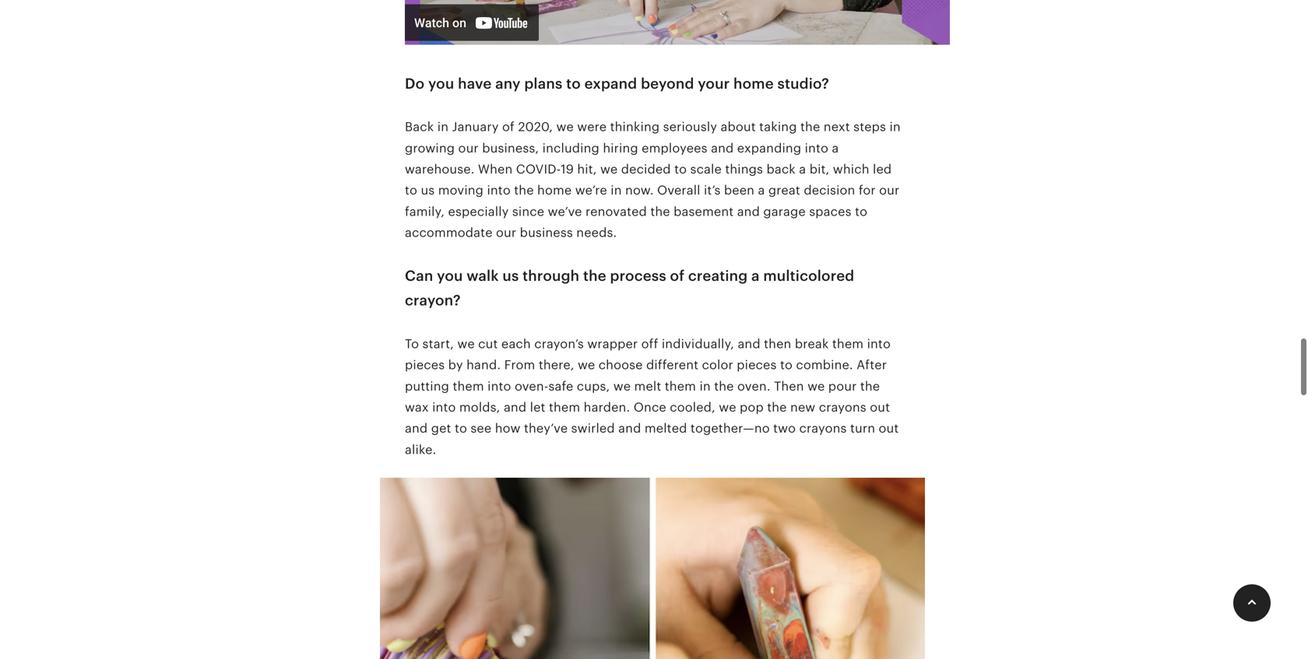 Task type: describe. For each thing, give the bounding box(es) containing it.
a inside can you walk us through the process of creating a multicolored crayon?
[[752, 268, 760, 284]]

things
[[726, 162, 764, 176]]

putting
[[405, 380, 450, 394]]

any
[[496, 75, 521, 92]]

we down choose
[[614, 380, 631, 394]]

turn
[[851, 422, 876, 436]]

we left cut
[[458, 337, 475, 351]]

you for can
[[437, 268, 463, 284]]

back
[[405, 120, 434, 134]]

the down after
[[861, 380, 881, 394]]

thinking
[[610, 120, 660, 134]]

how
[[495, 422, 521, 436]]

beyond
[[641, 75, 695, 92]]

into up bit,
[[805, 141, 829, 155]]

the up since on the top of the page
[[514, 184, 534, 198]]

back
[[767, 162, 796, 176]]

we up including
[[557, 120, 574, 134]]

about
[[721, 120, 756, 134]]

it's
[[704, 184, 721, 198]]

to up family,
[[405, 184, 418, 198]]

1 vertical spatial out
[[879, 422, 899, 436]]

once
[[634, 401, 667, 415]]

start,
[[423, 337, 454, 351]]

the down color
[[715, 380, 734, 394]]

0 vertical spatial our
[[459, 141, 479, 155]]

january
[[452, 120, 499, 134]]

which
[[833, 162, 870, 176]]

safe
[[549, 380, 574, 394]]

wax
[[405, 401, 429, 415]]

the inside can you walk us through the process of creating a multicolored crayon?
[[583, 268, 607, 284]]

1 pieces from the left
[[405, 358, 445, 373]]

expanding
[[738, 141, 802, 155]]

especially
[[448, 205, 509, 219]]

we down combine.
[[808, 380, 825, 394]]

spaces
[[810, 205, 852, 219]]

of inside can you walk us through the process of creating a multicolored crayon?
[[670, 268, 685, 284]]

melted
[[645, 422, 688, 436]]

into up after
[[868, 337, 891, 351]]

crayon's
[[535, 337, 584, 351]]

back in january of 2020, we were thinking seriously about taking the next steps in growing our business, including hiring employees and expanding into a warehouse. when covid-19 hit, we decided to scale things back a bit, which led to us moving into the home we're in now. overall it's been a great decision for our family, especially since we've renovated the basement and garage spaces to accommodate our business needs.
[[405, 120, 901, 240]]

them up the molds,
[[453, 380, 484, 394]]

then
[[774, 380, 805, 394]]

moving
[[438, 184, 484, 198]]

in inside to start, we cut each crayon's wrapper off individually, and then break them into pieces by hand. from there, we choose different color pieces to combine. after putting them into oven-safe cups, we melt them in the oven. then we pour the wax into molds, and let them harden. once cooled, we pop the new crayons out and get to see how they've swirled and melted together—no two crayons turn out alike.
[[700, 380, 711, 394]]

process
[[610, 268, 667, 284]]

we've
[[548, 205, 582, 219]]

a down 'next'
[[832, 141, 839, 155]]

decision
[[804, 184, 856, 198]]

then
[[764, 337, 792, 351]]

see
[[471, 422, 492, 436]]

them down different
[[665, 380, 697, 394]]

including
[[543, 141, 600, 155]]

do you have any plans to expand beyond your home studio?
[[405, 75, 830, 92]]

1 horizontal spatial our
[[496, 226, 517, 240]]

different
[[647, 358, 699, 373]]

have
[[458, 75, 492, 92]]

growing
[[405, 141, 455, 155]]

to up overall
[[675, 162, 687, 176]]

crayon?
[[405, 293, 461, 309]]

been
[[724, 184, 755, 198]]

walk
[[467, 268, 499, 284]]

bit,
[[810, 162, 830, 176]]

the left 'next'
[[801, 120, 821, 134]]

in right steps
[[890, 120, 901, 134]]

the up two
[[768, 401, 787, 415]]

0 vertical spatial home
[[734, 75, 774, 92]]

we're
[[576, 184, 608, 198]]

now.
[[626, 184, 654, 198]]

you for do
[[428, 75, 455, 92]]

into down when
[[487, 184, 511, 198]]

covid-
[[516, 162, 561, 176]]

and down been
[[738, 205, 760, 219]]

cut
[[478, 337, 498, 351]]

us inside back in january of 2020, we were thinking seriously about taking the next steps in growing our business, including hiring employees and expanding into a warehouse. when covid-19 hit, we decided to scale things back a bit, which led to us moving into the home we're in now. overall it's been a great decision for our family, especially since we've renovated the basement and garage spaces to accommodate our business needs.
[[421, 184, 435, 198]]

employees
[[642, 141, 708, 155]]

taking
[[760, 120, 797, 134]]

in right "back"
[[438, 120, 449, 134]]

basement
[[674, 205, 734, 219]]

combine.
[[797, 358, 854, 373]]

19
[[561, 162, 574, 176]]

2020,
[[518, 120, 553, 134]]

great
[[769, 184, 801, 198]]

hit,
[[578, 162, 597, 176]]

each
[[502, 337, 531, 351]]



Task type: vqa. For each thing, say whether or not it's contained in the screenshot.
right our
yes



Task type: locate. For each thing, give the bounding box(es) containing it.
in
[[438, 120, 449, 134], [890, 120, 901, 134], [611, 184, 622, 198], [700, 380, 711, 394]]

of up business, at the top left
[[503, 120, 515, 134]]

we up together—no
[[719, 401, 737, 415]]

0 vertical spatial crayons
[[819, 401, 867, 415]]

of right process
[[670, 268, 685, 284]]

to down "for"
[[855, 205, 868, 219]]

led
[[873, 162, 892, 176]]

wrapper
[[588, 337, 638, 351]]

1 horizontal spatial of
[[670, 268, 685, 284]]

1 vertical spatial of
[[670, 268, 685, 284]]

warehouse.
[[405, 162, 475, 176]]

2 horizontal spatial our
[[880, 184, 900, 198]]

plans
[[525, 75, 563, 92]]

can you walk us through the process of creating a multicolored crayon?
[[405, 268, 855, 309]]

expand
[[585, 75, 638, 92]]

overall
[[658, 184, 701, 198]]

pour
[[829, 380, 857, 394]]

studio?
[[778, 75, 830, 92]]

us inside can you walk us through the process of creating a multicolored crayon?
[[503, 268, 519, 284]]

you right do
[[428, 75, 455, 92]]

a
[[832, 141, 839, 155], [800, 162, 807, 176], [758, 184, 765, 198], [752, 268, 760, 284]]

do
[[405, 75, 425, 92]]

1 vertical spatial home
[[538, 184, 572, 198]]

together—no
[[691, 422, 770, 436]]

1 vertical spatial crayons
[[800, 422, 847, 436]]

two
[[774, 422, 796, 436]]

and up how
[[504, 401, 527, 415]]

get
[[431, 422, 452, 436]]

out up the turn at the right of the page
[[870, 401, 891, 415]]

of inside back in january of 2020, we were thinking seriously about taking the next steps in growing our business, including hiring employees and expanding into a warehouse. when covid-19 hit, we decided to scale things back a bit, which led to us moving into the home we're in now. overall it's been a great decision for our family, especially since we've renovated the basement and garage spaces to accommodate our business needs.
[[503, 120, 515, 134]]

crayons down pour on the right bottom of the page
[[819, 401, 867, 415]]

harden.
[[584, 401, 631, 415]]

color
[[702, 358, 734, 373]]

we
[[557, 120, 574, 134], [601, 162, 618, 176], [458, 337, 475, 351], [578, 358, 595, 373], [614, 380, 631, 394], [808, 380, 825, 394], [719, 401, 737, 415]]

of
[[503, 120, 515, 134], [670, 268, 685, 284]]

our right "for"
[[880, 184, 900, 198]]

break
[[795, 337, 829, 351]]

0 horizontal spatial home
[[538, 184, 572, 198]]

home up we've
[[538, 184, 572, 198]]

0 horizontal spatial us
[[421, 184, 435, 198]]

since
[[513, 205, 545, 219]]

home
[[734, 75, 774, 92], [538, 184, 572, 198]]

into down the hand.
[[488, 380, 511, 394]]

you up crayon?
[[437, 268, 463, 284]]

0 horizontal spatial pieces
[[405, 358, 445, 373]]

us up family,
[[421, 184, 435, 198]]

for
[[859, 184, 876, 198]]

1 horizontal spatial home
[[734, 75, 774, 92]]

hiring
[[603, 141, 639, 155]]

through
[[523, 268, 580, 284]]

and down wax
[[405, 422, 428, 436]]

cups,
[[577, 380, 610, 394]]

from
[[505, 358, 536, 373]]

the down overall
[[651, 205, 671, 219]]

in up renovated
[[611, 184, 622, 198]]

melt
[[635, 380, 662, 394]]

into up get
[[432, 401, 456, 415]]

steps
[[854, 120, 887, 134]]

a right creating
[[752, 268, 760, 284]]

and left then
[[738, 337, 761, 351]]

after
[[857, 358, 887, 373]]

you
[[428, 75, 455, 92], [437, 268, 463, 284]]

by
[[448, 358, 463, 373]]

out right the turn at the right of the page
[[879, 422, 899, 436]]

home right your
[[734, 75, 774, 92]]

new
[[791, 401, 816, 415]]

hand.
[[467, 358, 501, 373]]

your
[[698, 75, 730, 92]]

0 vertical spatial out
[[870, 401, 891, 415]]

0 vertical spatial of
[[503, 120, 515, 134]]

them
[[833, 337, 864, 351], [453, 380, 484, 394], [665, 380, 697, 394], [549, 401, 581, 415]]

when
[[478, 162, 513, 176]]

oven-
[[515, 380, 549, 394]]

needs.
[[577, 226, 617, 240]]

0 horizontal spatial of
[[503, 120, 515, 134]]

choose
[[599, 358, 643, 373]]

to
[[566, 75, 581, 92], [675, 162, 687, 176], [405, 184, 418, 198], [855, 205, 868, 219], [781, 358, 793, 373], [455, 422, 467, 436]]

they've
[[524, 422, 568, 436]]

crayons down new
[[800, 422, 847, 436]]

1 vertical spatial our
[[880, 184, 900, 198]]

0 vertical spatial us
[[421, 184, 435, 198]]

you inside can you walk us through the process of creating a multicolored crayon?
[[437, 268, 463, 284]]

them down 'safe'
[[549, 401, 581, 415]]

pieces up oven.
[[737, 358, 777, 373]]

pieces
[[405, 358, 445, 373], [737, 358, 777, 373]]

us right walk at left top
[[503, 268, 519, 284]]

and down about
[[711, 141, 734, 155]]

family,
[[405, 205, 445, 219]]

off
[[642, 337, 659, 351]]

1 horizontal spatial us
[[503, 268, 519, 284]]

into
[[805, 141, 829, 155], [487, 184, 511, 198], [868, 337, 891, 351], [488, 380, 511, 394], [432, 401, 456, 415]]

2 vertical spatial our
[[496, 226, 517, 240]]

1 horizontal spatial pieces
[[737, 358, 777, 373]]

creating
[[689, 268, 748, 284]]

we right the hit,
[[601, 162, 618, 176]]

a right been
[[758, 184, 765, 198]]

there,
[[539, 358, 575, 373]]

decided
[[622, 162, 671, 176]]

we up 'cups,'
[[578, 358, 595, 373]]

a left bit,
[[800, 162, 807, 176]]

home inside back in january of 2020, we were thinking seriously about taking the next steps in growing our business, including hiring employees and expanding into a warehouse. when covid-19 hit, we decided to scale things back a bit, which led to us moving into the home we're in now. overall it's been a great decision for our family, especially since we've renovated the basement and garage spaces to accommodate our business needs.
[[538, 184, 572, 198]]

and
[[711, 141, 734, 155], [738, 205, 760, 219], [738, 337, 761, 351], [504, 401, 527, 415], [405, 422, 428, 436], [619, 422, 642, 436]]

our
[[459, 141, 479, 155], [880, 184, 900, 198], [496, 226, 517, 240]]

our down january on the top left of page
[[459, 141, 479, 155]]

to start, we cut each crayon's wrapper off individually, and then break them into pieces by hand. from there, we choose different color pieces to combine. after putting them into oven-safe cups, we melt them in the oven. then we pour the wax into molds, and let them harden. once cooled, we pop the new crayons out and get to see how they've swirled and melted together—no two crayons turn out alike.
[[405, 337, 899, 457]]

in up cooled,
[[700, 380, 711, 394]]

pieces up putting
[[405, 358, 445, 373]]

alike.
[[405, 443, 437, 457]]

2 pieces from the left
[[737, 358, 777, 373]]

were
[[578, 120, 607, 134]]

to
[[405, 337, 419, 351]]

to right get
[[455, 422, 467, 436]]

molds,
[[460, 401, 501, 415]]

individually,
[[662, 337, 735, 351]]

0 vertical spatial you
[[428, 75, 455, 92]]

the down needs.
[[583, 268, 607, 284]]

let
[[530, 401, 546, 415]]

and down once
[[619, 422, 642, 436]]

to right plans
[[566, 75, 581, 92]]

our down since on the top of the page
[[496, 226, 517, 240]]

swirled
[[572, 422, 615, 436]]

the
[[801, 120, 821, 134], [514, 184, 534, 198], [651, 205, 671, 219], [583, 268, 607, 284], [715, 380, 734, 394], [861, 380, 881, 394], [768, 401, 787, 415]]

out
[[870, 401, 891, 415], [879, 422, 899, 436]]

1 vertical spatial you
[[437, 268, 463, 284]]

business
[[520, 226, 573, 240]]

pop
[[740, 401, 764, 415]]

to up the then at the bottom of the page
[[781, 358, 793, 373]]

0 horizontal spatial our
[[459, 141, 479, 155]]

1 vertical spatial us
[[503, 268, 519, 284]]

seriously
[[663, 120, 718, 134]]

business,
[[482, 141, 539, 155]]

multicolored
[[764, 268, 855, 284]]

crayons
[[819, 401, 867, 415], [800, 422, 847, 436]]

can
[[405, 268, 434, 284]]

next
[[824, 120, 851, 134]]

them up combine.
[[833, 337, 864, 351]]



